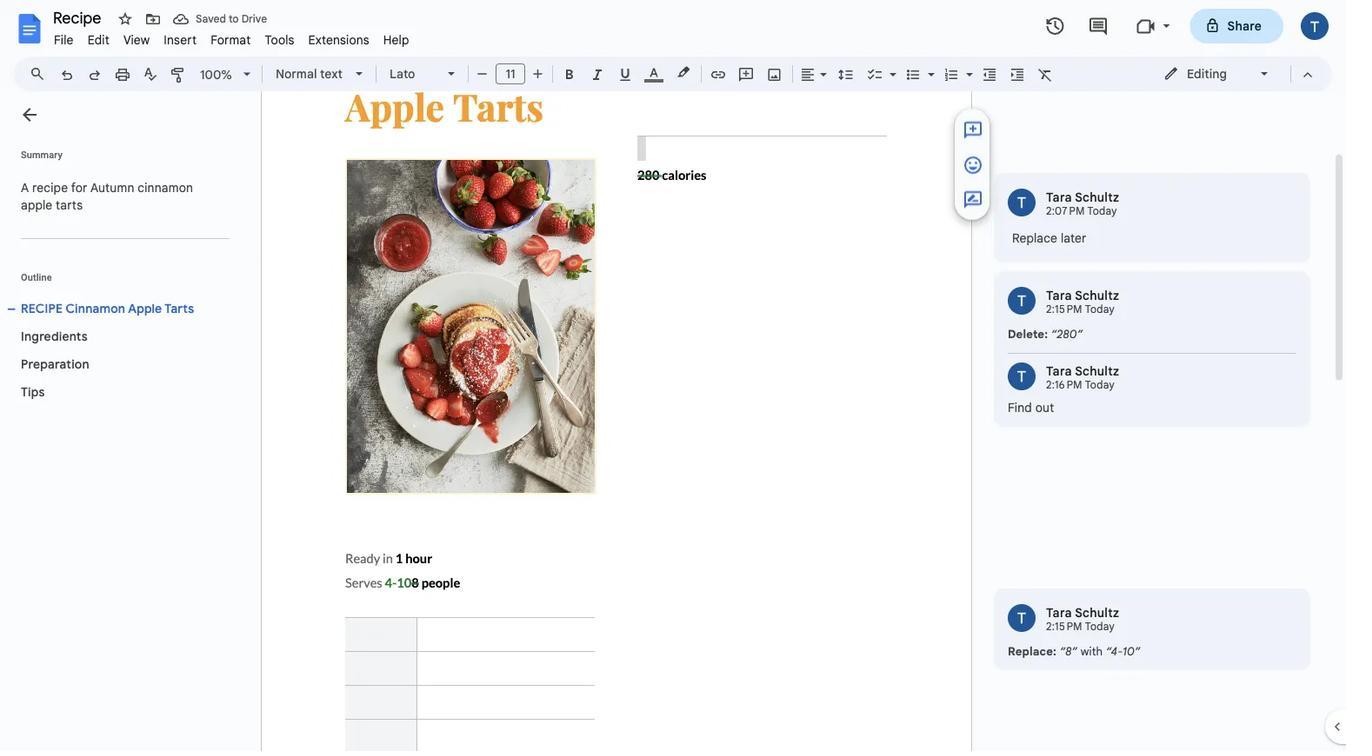 Task type: locate. For each thing, give the bounding box(es) containing it.
today inside tara schultz 2:07 pm today
[[1088, 205, 1118, 218]]

drive
[[242, 13, 267, 26]]

today right 2:16 pm
[[1085, 379, 1115, 392]]

normal text
[[276, 66, 343, 81]]

schultz up later
[[1075, 190, 1120, 205]]

replace later
[[1013, 231, 1087, 246]]

replace: "8" with "4-10"
[[1008, 645, 1141, 659]]

2:15 pm up "280" at the right of page
[[1047, 303, 1083, 316]]

schultz down "280" at the right of page
[[1075, 364, 1120, 379]]

3 tara schultz image from the top
[[1008, 605, 1036, 632]]

text color image
[[645, 62, 664, 83]]

2 vertical spatial tara schultz image
[[1008, 605, 1036, 632]]

tara schultz image up delete:
[[1008, 287, 1036, 315]]

4 tara from the top
[[1047, 605, 1072, 621]]

help menu item
[[376, 30, 416, 50]]

autumn
[[90, 180, 134, 195]]

normal
[[276, 66, 317, 81]]

line & paragraph spacing image
[[836, 62, 856, 86]]

tara right tara schultz image
[[1047, 190, 1072, 205]]

saved to drive button
[[169, 7, 272, 31]]

delete:
[[1008, 327, 1048, 341]]

tara schultz image up replace:
[[1008, 605, 1036, 632]]

"280"
[[1052, 327, 1083, 341]]

format
[[211, 32, 251, 47]]

outline heading
[[0, 271, 237, 295]]

tara schultz 2:15 pm today for delete: "280"
[[1047, 288, 1120, 316]]

Star checkbox
[[113, 7, 137, 31]]

tools
[[265, 32, 295, 47]]

schultz
[[1075, 190, 1120, 205], [1075, 288, 1120, 303], [1075, 364, 1120, 379], [1075, 605, 1120, 621]]

schultz up "280" at the right of page
[[1075, 288, 1120, 303]]

1 tara schultz 2:15 pm today from the top
[[1047, 288, 1120, 316]]

application containing share
[[0, 0, 1347, 752]]

today inside tara schultz 2:16 pm today
[[1085, 379, 1115, 392]]

size image down size icon
[[963, 189, 984, 210]]

1 tara from the top
[[1047, 190, 1072, 205]]

2 tara schultz 2:15 pm today from the top
[[1047, 605, 1120, 634]]

today up tara schultz 2:16 pm today
[[1085, 303, 1115, 316]]

size image
[[963, 120, 984, 141], [963, 189, 984, 210]]

replace
[[1013, 231, 1058, 246]]

2:16 pm
[[1047, 379, 1083, 392]]

2:15 pm
[[1047, 303, 1083, 316], [1047, 621, 1083, 634]]

today right 2:07 pm at the right of the page
[[1088, 205, 1118, 218]]

mode and view toolbar
[[1151, 57, 1322, 91]]

tara up "280" at the right of page
[[1047, 288, 1072, 303]]

tara schultz image for replace:
[[1008, 605, 1036, 632]]

highlight color image
[[674, 62, 693, 83]]

tara schultz 2:15 pm today
[[1047, 288, 1120, 316], [1047, 605, 1120, 634]]

tools menu item
[[258, 30, 302, 50]]

tara schultz 2:15 pm today up "280" at the right of page
[[1047, 288, 1120, 316]]

today for tara schultz icon corresponding to replace:
[[1085, 621, 1115, 634]]

summary
[[21, 149, 63, 160]]

menu bar inside menu bar banner
[[47, 23, 416, 51]]

summary heading
[[21, 148, 63, 162]]

view
[[123, 32, 150, 47]]

replace:
[[1008, 645, 1057, 659]]

recipe cinnamon apple tarts
[[21, 301, 194, 316]]

2 schultz from the top
[[1075, 288, 1120, 303]]

2:15 pm up "8" on the right bottom of page
[[1047, 621, 1083, 634]]

tara up "8" on the right bottom of page
[[1047, 605, 1072, 621]]

1 schultz from the top
[[1075, 190, 1120, 205]]

0 vertical spatial 2:15 pm
[[1047, 303, 1083, 316]]

menu bar containing file
[[47, 23, 416, 51]]

1 vertical spatial 2:15 pm
[[1047, 621, 1083, 634]]

tara down "280" at the right of page
[[1047, 364, 1072, 379]]

1 tara schultz image from the top
[[1008, 287, 1036, 315]]

insert menu item
[[157, 30, 204, 50]]

apple
[[21, 197, 52, 213]]

tara schultz image
[[1008, 189, 1036, 217]]

tara inside tara schultz 2:07 pm today
[[1047, 190, 1072, 205]]

main toolbar
[[51, 0, 1060, 675]]

0 vertical spatial size image
[[963, 120, 984, 141]]

share button
[[1191, 9, 1284, 43]]

1 vertical spatial tara schultz image
[[1008, 363, 1036, 391]]

menu bar
[[47, 23, 416, 51]]

today for tara schultz icon associated with delete:
[[1085, 303, 1115, 316]]

recipe
[[21, 301, 63, 316]]

today up with
[[1085, 621, 1115, 634]]

saved
[[196, 13, 226, 26]]

today
[[1088, 205, 1118, 218], [1085, 303, 1115, 316], [1085, 379, 1115, 392], [1085, 621, 1115, 634]]

size image
[[963, 155, 984, 176]]

schultz up with
[[1075, 605, 1120, 621]]

cinnamon
[[66, 301, 125, 316]]

2:15 pm for "8"
[[1047, 621, 1083, 634]]

1 vertical spatial tara schultz 2:15 pm today
[[1047, 605, 1120, 634]]

tara schultz image
[[1008, 287, 1036, 315], [1008, 363, 1036, 391], [1008, 605, 1036, 632]]

2 2:15 pm from the top
[[1047, 621, 1083, 634]]

1 2:15 pm from the top
[[1047, 303, 1083, 316]]

0 vertical spatial tara schultz 2:15 pm today
[[1047, 288, 1120, 316]]

3 tara from the top
[[1047, 364, 1072, 379]]

3 schultz from the top
[[1075, 364, 1120, 379]]

0 vertical spatial tara schultz image
[[1008, 287, 1036, 315]]

share
[[1228, 18, 1262, 33]]

recipe
[[32, 180, 68, 195]]

extensions
[[309, 32, 370, 47]]

apple
[[128, 301, 162, 316]]

help
[[383, 32, 409, 47]]

application
[[0, 0, 1347, 752]]

file menu item
[[47, 30, 81, 50]]

size image up size icon
[[963, 120, 984, 141]]

1 size image from the top
[[963, 120, 984, 141]]

saved to drive
[[196, 13, 267, 26]]

tara schultz image up find
[[1008, 363, 1036, 391]]

menu bar banner
[[0, 0, 1347, 752]]

tara schultz 2:15 pm today up replace: "8" with "4-10"
[[1047, 605, 1120, 634]]

tara schultz 2:07 pm today
[[1047, 190, 1120, 218]]

format menu item
[[204, 30, 258, 50]]

tara
[[1047, 190, 1072, 205], [1047, 288, 1072, 303], [1047, 364, 1072, 379], [1047, 605, 1072, 621]]

for
[[71, 180, 87, 195]]

checklist menu image
[[886, 63, 897, 69]]

today for second tara schultz icon from the bottom of the page
[[1085, 379, 1115, 392]]

4 schultz from the top
[[1075, 605, 1120, 621]]

more options... image
[[1275, 191, 1288, 213]]

1 vertical spatial size image
[[963, 189, 984, 210]]

out
[[1036, 400, 1055, 415]]

find
[[1008, 400, 1033, 415]]

edit
[[88, 32, 110, 47]]



Task type: vqa. For each thing, say whether or not it's contained in the screenshot.
Saved to Drive
yes



Task type: describe. For each thing, give the bounding box(es) containing it.
10"
[[1123, 645, 1141, 659]]

schultz inside tara schultz 2:07 pm today
[[1075, 190, 1120, 205]]

text
[[320, 66, 343, 81]]

a recipe for autumn cinnamon apple tarts
[[21, 180, 196, 213]]

summary element
[[12, 171, 230, 223]]

preparation
[[21, 357, 89, 372]]

schultz inside tara schultz 2:16 pm today
[[1075, 364, 1120, 379]]

tara schultz 2:15 pm today for with
[[1047, 605, 1120, 634]]

edit menu item
[[81, 30, 116, 50]]

2 tara schultz image from the top
[[1008, 363, 1036, 391]]

later
[[1061, 231, 1087, 246]]

numbered list menu image
[[962, 63, 973, 69]]

a
[[21, 180, 29, 195]]

file
[[54, 32, 74, 47]]

extensions menu item
[[302, 30, 376, 50]]

tara inside tara schultz 2:16 pm today
[[1047, 364, 1072, 379]]

font list. lato selected. option
[[390, 62, 438, 86]]

2 size image from the top
[[963, 189, 984, 210]]

"8"
[[1060, 645, 1078, 659]]

Font size field
[[496, 64, 532, 85]]

styles list. normal text selected. option
[[276, 62, 345, 86]]

ingredients
[[21, 329, 88, 344]]

to
[[229, 13, 239, 26]]

tarts
[[56, 197, 83, 213]]

Font size text field
[[497, 64, 525, 84]]

insert image image
[[765, 62, 785, 86]]

tara schultz image for delete:
[[1008, 287, 1036, 315]]

document outline element
[[0, 91, 237, 752]]

tara schultz 2:16 pm today
[[1047, 364, 1120, 392]]

view menu item
[[116, 30, 157, 50]]

tips
[[21, 385, 45, 400]]

bulleted list menu image
[[924, 63, 935, 69]]

find out
[[1008, 400, 1055, 415]]

Zoom text field
[[196, 63, 237, 87]]

lato
[[390, 66, 415, 81]]

Zoom field
[[193, 62, 258, 88]]

editing
[[1187, 66, 1227, 81]]

delete: "280"
[[1008, 327, 1083, 341]]

outline
[[21, 272, 52, 283]]

editing button
[[1152, 61, 1283, 87]]

2:15 pm for "280"
[[1047, 303, 1083, 316]]

"4-
[[1106, 645, 1123, 659]]

Rename text field
[[47, 7, 111, 28]]

insert
[[164, 32, 197, 47]]

2 tara from the top
[[1047, 288, 1072, 303]]

Menus field
[[22, 62, 60, 86]]

with
[[1081, 645, 1103, 659]]

tarts
[[165, 301, 194, 316]]

2:07 pm
[[1047, 205, 1085, 218]]

today for tara schultz image
[[1088, 205, 1118, 218]]

cinnamon
[[138, 180, 193, 195]]



